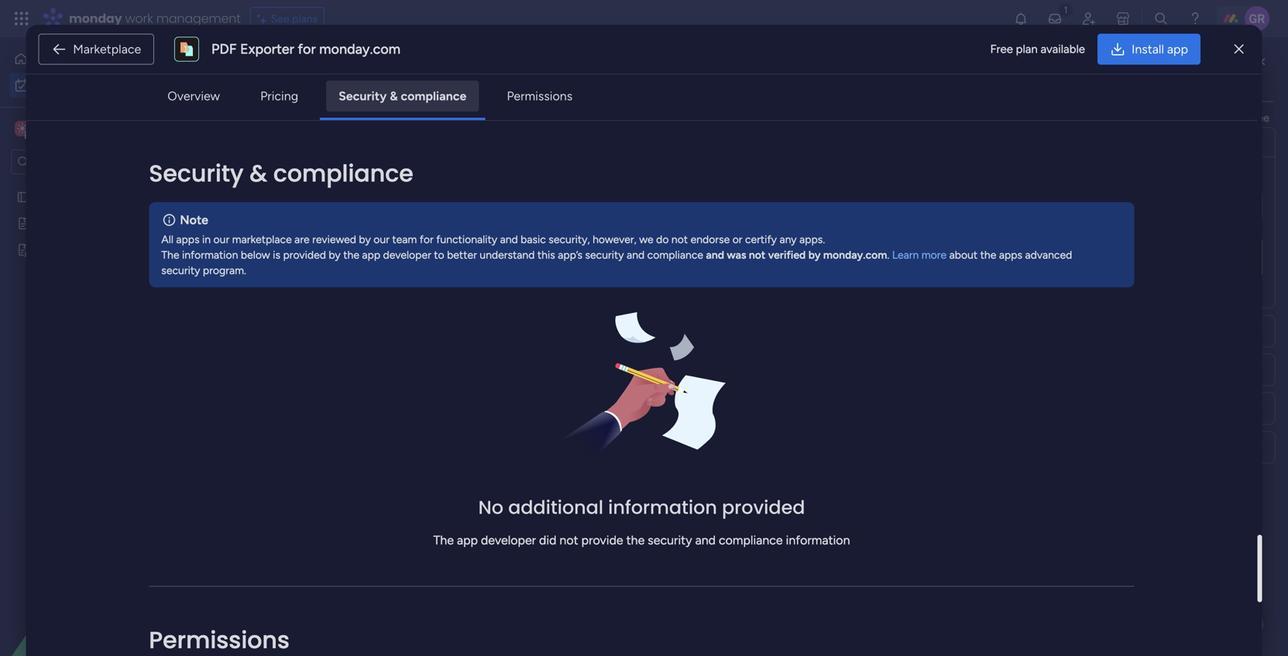 Task type: locate. For each thing, give the bounding box(es) containing it.
functionality
[[436, 233, 498, 246]]

2 our from the left
[[374, 233, 390, 246]]

workspace image
[[15, 120, 30, 137], [17, 120, 28, 137]]

the right about
[[981, 248, 997, 261]]

0 vertical spatial not
[[672, 233, 688, 246]]

security up filter dashboard by text 'search box'
[[339, 89, 387, 103]]

1 horizontal spatial the
[[434, 533, 454, 548]]

to left the better
[[434, 248, 445, 261]]

option
[[0, 183, 198, 186]]

our left team
[[374, 233, 390, 246]]

permissions button
[[495, 81, 585, 112]]

1 horizontal spatial for
[[420, 233, 434, 246]]

and up the understand
[[500, 233, 518, 246]]

1 horizontal spatial our
[[374, 233, 390, 246]]

no additional information provided image
[[557, 312, 727, 473]]

0 horizontal spatial do
[[656, 233, 669, 246]]

the
[[161, 248, 179, 261], [434, 533, 454, 548]]

/
[[339, 191, 346, 211], [309, 247, 316, 267]]

None text field
[[1004, 192, 1263, 219]]

security inside about the apps advanced security program.
[[161, 264, 200, 277]]

provided
[[283, 248, 326, 261], [722, 495, 806, 521]]

and down endorse on the top of the page
[[706, 248, 725, 261]]

home
[[34, 52, 64, 65]]

/ down the are
[[309, 247, 316, 267]]

do
[[681, 281, 694, 293]]

1 horizontal spatial security
[[339, 89, 387, 103]]

do right to at the right top of page
[[1229, 69, 1242, 83]]

0 horizontal spatial for
[[298, 41, 316, 57]]

security & compliance up past
[[149, 157, 414, 190]]

compliance inside button
[[401, 89, 467, 103]]

compliance
[[401, 89, 467, 103], [273, 157, 414, 190], [648, 248, 704, 261], [719, 533, 783, 548]]

to do list button
[[1186, 64, 1266, 88]]

reviewed
[[312, 233, 356, 246]]

0 horizontal spatial our
[[214, 233, 230, 246]]

by down apps.
[[809, 248, 821, 261]]

None search field
[[294, 122, 435, 147]]

items inside today / 2 items
[[328, 251, 355, 264]]

1 vertical spatial for
[[420, 233, 434, 246]]

available
[[1041, 42, 1086, 56]]

items right the dates at left
[[359, 195, 385, 208]]

robinson
[[1076, 250, 1125, 264]]

0 horizontal spatial 2
[[319, 251, 325, 264]]

overview
[[168, 89, 220, 103]]

project down the is
[[252, 279, 287, 292]]

pdf exporter for monday.com
[[211, 41, 401, 57]]

no additional information provided
[[479, 495, 806, 521]]

0 vertical spatial security
[[585, 248, 624, 261]]

0 horizontal spatial the
[[161, 248, 179, 261]]

to-do
[[666, 281, 694, 293]]

was
[[727, 248, 747, 261]]

program.
[[203, 264, 246, 277]]

for inside all apps in our marketplace are reviewed by our team for functionality and basic security, however, we do not endorse or certify any apps. the information below is provided by the app developer to better understand this app's security and compliance and was not verified by monday.com . learn more
[[420, 233, 434, 246]]

project for project
[[252, 279, 287, 292]]

the down reviewed
[[343, 248, 360, 261]]

1 workspace image from the left
[[15, 120, 30, 137]]

see
[[271, 12, 290, 25]]

& up past
[[250, 157, 267, 190]]

to inside main content
[[1240, 111, 1250, 124]]

dates
[[295, 191, 335, 211]]

main content
[[205, 37, 1289, 656]]

2 vertical spatial not
[[560, 533, 579, 548]]

1 horizontal spatial &
[[390, 89, 398, 103]]

1 vertical spatial app
[[362, 248, 381, 261]]

apps
[[176, 233, 200, 246], [1000, 248, 1023, 261]]

0 vertical spatial information
[[182, 248, 238, 261]]

main
[[36, 121, 63, 136]]

security down no additional information provided on the bottom of the page
[[648, 533, 693, 548]]

security
[[339, 89, 387, 103], [149, 157, 244, 190]]

0 vertical spatial &
[[390, 89, 398, 103]]

information inside all apps in our marketplace are reviewed by our team for functionality and basic security, however, we do not endorse or certify any apps. the information below is provided by the app developer to better understand this app's security and compliance and was not verified by monday.com . learn more
[[182, 248, 238, 261]]

1 vertical spatial &
[[250, 157, 267, 190]]

security down all on the left top of the page
[[161, 264, 200, 277]]

2 horizontal spatial security
[[648, 533, 693, 548]]

0 horizontal spatial developer
[[383, 248, 432, 261]]

compliance inside all apps in our marketplace are reviewed by our team for functionality and basic security, however, we do not endorse or certify any apps. the information below is provided by the app developer to better understand this app's security and compliance and was not verified by monday.com . learn more
[[648, 248, 704, 261]]

our
[[214, 233, 230, 246], [374, 233, 390, 246]]

1 horizontal spatial items
[[359, 195, 385, 208]]

1 vertical spatial information
[[608, 495, 717, 521]]

not
[[672, 233, 688, 246], [749, 248, 766, 261], [560, 533, 579, 548]]

security & compliance button
[[326, 81, 479, 112]]

monday.com up security & compliance button
[[319, 41, 401, 57]]

not down certify
[[749, 248, 766, 261]]

more
[[922, 248, 947, 261]]

0 horizontal spatial not
[[560, 533, 579, 548]]

2 vertical spatial app
[[457, 533, 478, 548]]

to
[[1215, 69, 1226, 83]]

Filter dashboard by text search field
[[294, 122, 435, 147]]

0 horizontal spatial items
[[328, 251, 355, 264]]

0 vertical spatial security
[[339, 89, 387, 103]]

people
[[968, 247, 1002, 260]]

2 horizontal spatial not
[[749, 248, 766, 261]]

mar
[[1072, 279, 1090, 291]]

exporter
[[240, 41, 294, 57]]

security inside all apps in our marketplace are reviewed by our team for functionality and basic security, however, we do not endorse or certify any apps. the information below is provided by the app developer to better understand this app's security and compliance and was not verified by monday.com . learn more
[[585, 248, 624, 261]]

workspace selection element
[[15, 119, 129, 139]]

note
[[180, 213, 208, 227]]

monday.com up project management link
[[824, 248, 888, 261]]

1 horizontal spatial security
[[585, 248, 624, 261]]

not right did
[[560, 533, 579, 548]]

1 horizontal spatial /
[[339, 191, 346, 211]]

main workspace
[[36, 121, 127, 136]]

2 down reviewed
[[319, 251, 325, 264]]

0 vertical spatial to
[[1240, 111, 1250, 124]]

0 horizontal spatial monday.com
[[319, 41, 401, 57]]

0 vertical spatial the
[[161, 248, 179, 261]]

0 horizontal spatial to
[[434, 248, 445, 261]]

see plans button
[[250, 7, 325, 30]]

0 horizontal spatial security
[[161, 264, 200, 277]]

2 right the dates at left
[[350, 195, 356, 208]]

additional
[[508, 495, 604, 521]]

security & compliance up filter dashboard by text 'search box'
[[339, 89, 467, 103]]

1 horizontal spatial 2
[[350, 195, 356, 208]]

0 vertical spatial do
[[1229, 69, 1242, 83]]

to right like
[[1240, 111, 1250, 124]]

0 horizontal spatial security
[[149, 157, 244, 190]]

1 horizontal spatial project
[[787, 280, 822, 293]]

home link
[[9, 46, 188, 71]]

columns
[[1092, 111, 1133, 124]]

security up note
[[149, 157, 244, 190]]

we
[[640, 233, 654, 246]]

0 vertical spatial items
[[359, 195, 385, 208]]

0 horizontal spatial provided
[[283, 248, 326, 261]]

1 vertical spatial to
[[434, 248, 445, 261]]

0 horizontal spatial information
[[182, 248, 238, 261]]

security
[[585, 248, 624, 261], [161, 264, 200, 277], [648, 533, 693, 548]]

provided inside all apps in our marketplace are reviewed by our team for functionality and basic security, however, we do not endorse or certify any apps. the information below is provided by the app developer to better understand this app's security and compliance and was not verified by monday.com . learn more
[[283, 248, 326, 261]]

apps left in
[[176, 233, 200, 246]]

1 horizontal spatial apps
[[1000, 248, 1023, 261]]

2 group from the top
[[691, 442, 721, 455]]

0 vertical spatial security & compliance
[[339, 89, 467, 103]]

0 vertical spatial developer
[[383, 248, 432, 261]]

0 horizontal spatial app
[[362, 248, 381, 261]]

for right team
[[420, 233, 434, 246]]

2 vertical spatial information
[[786, 533, 851, 548]]

greg robinson image
[[1245, 6, 1270, 31]]

developer down team
[[383, 248, 432, 261]]

1 horizontal spatial monday.com
[[824, 248, 888, 261]]

1 vertical spatial developer
[[481, 533, 536, 548]]

greg
[[1047, 250, 1073, 264]]

app inside button
[[1168, 42, 1189, 57]]

below
[[241, 248, 270, 261]]

1 image
[[1059, 1, 1073, 18]]

security inside security & compliance button
[[339, 89, 387, 103]]

project down 'verified'
[[787, 280, 822, 293]]

greg robinson image
[[1018, 246, 1041, 269]]

1 vertical spatial do
[[656, 233, 669, 246]]

for
[[298, 41, 316, 57], [420, 233, 434, 246]]

0 horizontal spatial project
[[252, 279, 287, 292]]

1 vertical spatial not
[[749, 248, 766, 261]]

project management link
[[785, 272, 928, 298]]

0 vertical spatial provided
[[283, 248, 326, 261]]

today / 2 items
[[261, 247, 355, 267]]

the inside all apps in our marketplace are reviewed by our team for functionality and basic security, however, we do not endorse or certify any apps. the information below is provided by the app developer to better understand this app's security and compliance and was not verified by monday.com . learn more
[[343, 248, 360, 261]]

past dates / 2 items
[[261, 191, 385, 211]]

advanced
[[1026, 248, 1073, 261]]

& inside button
[[390, 89, 398, 103]]

0 horizontal spatial apps
[[176, 233, 200, 246]]

marketplace
[[232, 233, 292, 246]]

items down reviewed
[[328, 251, 355, 264]]

2 horizontal spatial information
[[786, 533, 851, 548]]

greg robinson
[[1047, 250, 1125, 264]]

0 vertical spatial apps
[[176, 233, 200, 246]]

1 our from the left
[[214, 233, 230, 246]]

& up filter dashboard by text 'search box'
[[390, 89, 398, 103]]

1 vertical spatial items
[[328, 251, 355, 264]]

1 horizontal spatial by
[[359, 233, 371, 246]]

1 vertical spatial monday.com
[[824, 248, 888, 261]]

list box
[[0, 181, 198, 472]]

2
[[350, 195, 356, 208], [319, 251, 325, 264]]

1 vertical spatial the
[[434, 533, 454, 548]]

to
[[1240, 111, 1250, 124], [434, 248, 445, 261]]

monday.com
[[319, 41, 401, 57], [824, 248, 888, 261]]

1 horizontal spatial to
[[1240, 111, 1250, 124]]

0 vertical spatial app
[[1168, 42, 1189, 57]]

items inside past dates / 2 items
[[359, 195, 385, 208]]

1 vertical spatial apps
[[1000, 248, 1023, 261]]

for up work
[[298, 41, 316, 57]]

not left endorse on the top of the page
[[672, 233, 688, 246]]

2 horizontal spatial app
[[1168, 42, 1189, 57]]

and
[[1136, 111, 1154, 124], [500, 233, 518, 246], [627, 248, 645, 261], [706, 248, 725, 261], [696, 533, 716, 548]]

/ right the dates at left
[[339, 191, 346, 211]]

monday marketplace image
[[1116, 11, 1131, 26]]

the
[[1035, 111, 1051, 124], [343, 248, 360, 261], [981, 248, 997, 261], [627, 533, 645, 548]]

see
[[1253, 111, 1270, 124]]

1 vertical spatial /
[[309, 247, 316, 267]]

1 vertical spatial 2
[[319, 251, 325, 264]]

items
[[359, 195, 385, 208], [328, 251, 355, 264]]

developer
[[383, 248, 432, 261], [481, 533, 536, 548]]

security & compliance
[[339, 89, 467, 103], [149, 157, 414, 190]]

by right reviewed
[[359, 233, 371, 246]]

apps left 'advanced'
[[1000, 248, 1023, 261]]

8
[[1092, 279, 1098, 291]]

1 horizontal spatial not
[[672, 233, 688, 246]]

1 vertical spatial group
[[691, 442, 721, 455]]

security down however,
[[585, 248, 624, 261]]

1 horizontal spatial developer
[[481, 533, 536, 548]]

1 horizontal spatial provided
[[722, 495, 806, 521]]

by
[[359, 233, 371, 246], [329, 248, 341, 261], [809, 248, 821, 261]]

0 vertical spatial 2
[[350, 195, 356, 208]]

1 horizontal spatial do
[[1229, 69, 1242, 83]]

1 vertical spatial provided
[[722, 495, 806, 521]]

2 workspace image from the left
[[17, 120, 28, 137]]

app for the app developer did not provide the security and compliance information
[[457, 533, 478, 548]]

our right in
[[214, 233, 230, 246]]

1 vertical spatial security
[[161, 264, 200, 277]]

developer down the no
[[481, 533, 536, 548]]

2 inside today / 2 items
[[319, 251, 325, 264]]

boards,
[[1054, 111, 1090, 124]]

1 vertical spatial security
[[149, 157, 244, 190]]

0 vertical spatial group
[[691, 247, 721, 260]]

lottie animation element
[[0, 500, 198, 656]]

1 horizontal spatial app
[[457, 533, 478, 548]]

by down reviewed
[[329, 248, 341, 261]]

do right we
[[656, 233, 669, 246]]

you'd
[[1193, 111, 1219, 124]]

project
[[252, 279, 287, 292], [787, 280, 822, 293]]



Task type: describe. For each thing, give the bounding box(es) containing it.
0 vertical spatial monday.com
[[319, 41, 401, 57]]

the left boards,
[[1035, 111, 1051, 124]]

board
[[843, 247, 871, 260]]

monday.com inside all apps in our marketplace are reviewed by our team for functionality and basic security, however, we do not endorse or certify any apps. the information below is provided by the app developer to better understand this app's security and compliance and was not verified by monday.com . learn more
[[824, 248, 888, 261]]

marketplace
[[73, 42, 141, 57]]

in
[[202, 233, 211, 246]]

1 horizontal spatial information
[[608, 495, 717, 521]]

all
[[161, 233, 174, 246]]

security,
[[549, 233, 590, 246]]

this
[[538, 248, 555, 261]]

my
[[229, 59, 264, 93]]

learn more link
[[893, 248, 947, 261]]

2 horizontal spatial by
[[809, 248, 821, 261]]

today
[[261, 247, 305, 267]]

lottie animation image
[[0, 500, 198, 656]]

management
[[825, 280, 889, 293]]

developer inside all apps in our marketplace are reviewed by our team for functionality and basic security, however, we do not endorse or certify any apps. the information below is provided by the app developer to better understand this app's security and compliance and was not verified by monday.com . learn more
[[383, 248, 432, 261]]

pricing
[[260, 89, 298, 103]]

certify
[[746, 233, 777, 246]]

any
[[780, 233, 797, 246]]

search everything image
[[1154, 11, 1169, 26]]

about the apps advanced security program.
[[161, 248, 1073, 277]]

plans
[[292, 12, 318, 25]]

list
[[1244, 69, 1259, 83]]

install
[[1132, 42, 1165, 57]]

install app button
[[1098, 34, 1201, 65]]

update feed image
[[1048, 11, 1063, 26]]

app's
[[558, 248, 583, 261]]

marketplace button
[[38, 34, 154, 65]]

project management
[[787, 280, 889, 293]]

public board image
[[16, 190, 31, 205]]

do inside all apps in our marketplace are reviewed by our team for functionality and basic security, however, we do not endorse or certify any apps. the information below is provided by the app developer to better understand this app's security and compliance and was not verified by monday.com . learn more
[[656, 233, 669, 246]]

main workspace button
[[11, 115, 151, 142]]

notifications image
[[1014, 11, 1029, 26]]

like
[[1221, 111, 1237, 124]]

to do list
[[1215, 69, 1259, 83]]

verified
[[769, 248, 806, 261]]

private board image
[[16, 243, 31, 257]]

0 horizontal spatial /
[[309, 247, 316, 267]]

and down no additional information provided on the bottom of the page
[[696, 533, 716, 548]]

monday
[[69, 10, 122, 27]]

application logo image
[[174, 37, 199, 62]]

basic
[[521, 233, 546, 246]]

app for install app
[[1168, 42, 1189, 57]]

management
[[156, 10, 241, 27]]

about
[[950, 248, 978, 261]]

the right provide
[[627, 533, 645, 548]]

mar 8
[[1072, 279, 1098, 291]]

pricing button
[[248, 81, 311, 112]]

0 horizontal spatial &
[[250, 157, 267, 190]]

invite members image
[[1082, 11, 1097, 26]]

understand
[[480, 248, 535, 261]]

choose
[[995, 111, 1032, 124]]

permissions
[[507, 89, 573, 103]]

work
[[270, 59, 333, 93]]

1 vertical spatial security & compliance
[[149, 157, 414, 190]]

to-
[[666, 281, 681, 293]]

help image
[[1188, 11, 1204, 26]]

workspace
[[66, 121, 127, 136]]

apps inside about the apps advanced security program.
[[1000, 248, 1023, 261]]

see plans
[[271, 12, 318, 25]]

0 vertical spatial for
[[298, 41, 316, 57]]

learn
[[893, 248, 919, 261]]

home option
[[9, 46, 188, 71]]

note alert
[[149, 202, 1135, 287]]

the inside all apps in our marketplace are reviewed by our team for functionality and basic security, however, we do not endorse or certify any apps. the information below is provided by the app developer to better understand this app's security and compliance and was not verified by monday.com . learn more
[[161, 248, 179, 261]]

better
[[447, 248, 477, 261]]

install app
[[1132, 42, 1189, 57]]

or
[[733, 233, 743, 246]]

project for project management
[[787, 280, 822, 293]]

pdf
[[211, 41, 237, 57]]

the inside about the apps advanced security program.
[[981, 248, 997, 261]]

apps inside all apps in our marketplace are reviewed by our team for functionality and basic security, however, we do not endorse or certify any apps. the information below is provided by the app developer to better understand this app's security and compliance and was not verified by monday.com . learn more
[[176, 233, 200, 246]]

monday work management
[[69, 10, 241, 27]]

0 horizontal spatial by
[[329, 248, 341, 261]]

app inside all apps in our marketplace are reviewed by our team for functionality and basic security, however, we do not endorse or certify any apps. the information below is provided by the app developer to better understand this app's security and compliance and was not verified by monday.com . learn more
[[362, 248, 381, 261]]

free plan available
[[991, 42, 1086, 56]]

apps.
[[800, 233, 826, 246]]

plan
[[1016, 42, 1038, 56]]

do inside button
[[1229, 69, 1242, 83]]

2 inside past dates / 2 items
[[350, 195, 356, 208]]

.
[[888, 248, 890, 261]]

and down we
[[627, 248, 645, 261]]

and left people
[[1136, 111, 1154, 124]]

2 vertical spatial security
[[648, 533, 693, 548]]

endorse
[[691, 233, 730, 246]]

the app developer did not provide the security and compliance information
[[434, 533, 851, 548]]

is
[[273, 248, 281, 261]]

choose the boards, columns and people you'd like to see
[[995, 111, 1270, 124]]

0 vertical spatial /
[[339, 191, 346, 211]]

1 group from the top
[[691, 247, 721, 260]]

provide
[[582, 533, 624, 548]]

my work
[[229, 59, 333, 93]]

public board image
[[16, 216, 31, 231]]

greg robinson link
[[1047, 250, 1125, 264]]

security & compliance inside security & compliance button
[[339, 89, 467, 103]]

main content containing past dates /
[[205, 37, 1289, 656]]

free
[[991, 42, 1014, 56]]

however,
[[593, 233, 637, 246]]

overview button
[[155, 81, 233, 112]]

are
[[295, 233, 310, 246]]

dapulse x slim image
[[1235, 40, 1244, 59]]

work
[[125, 10, 153, 27]]

to inside all apps in our marketplace are reviewed by our team for functionality and basic security, however, we do not endorse or certify any apps. the information below is provided by the app developer to better understand this app's security and compliance and was not verified by monday.com . learn more
[[434, 248, 445, 261]]

select product image
[[14, 11, 29, 26]]

did
[[539, 533, 557, 548]]

no
[[479, 495, 504, 521]]

all apps in our marketplace are reviewed by our team for functionality and basic security, however, we do not endorse or certify any apps. the information below is provided by the app developer to better understand this app's security and compliance and was not verified by monday.com . learn more
[[161, 233, 947, 261]]

team
[[392, 233, 417, 246]]



Task type: vqa. For each thing, say whether or not it's contained in the screenshot.
CARET DOWN image
no



